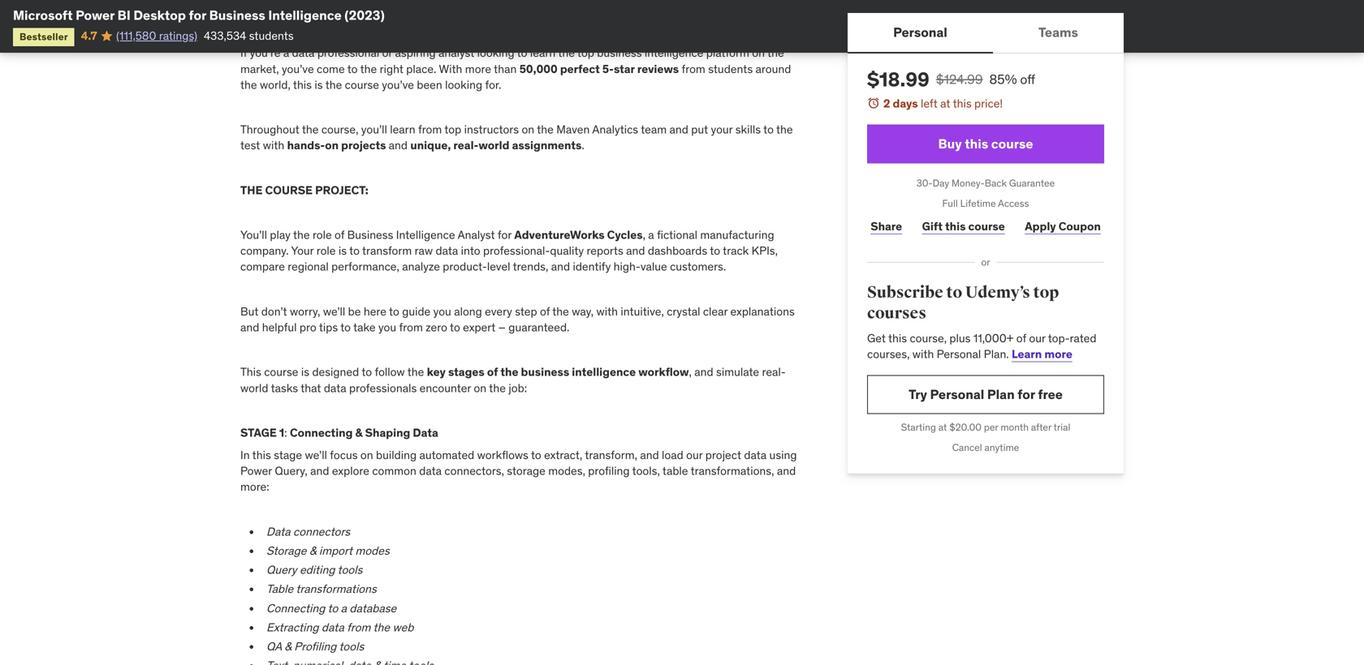 Task type: vqa. For each thing, say whether or not it's contained in the screenshot.
2nd puzzle from the top
no



Task type: describe. For each thing, give the bounding box(es) containing it.
plan.
[[984, 347, 1009, 362]]

data left using
[[744, 448, 767, 463]]

30-day money-back guarantee full lifetime access
[[917, 177, 1055, 210]]

table
[[266, 582, 293, 597]]

#1
[[322, 1, 335, 15]]

price!
[[975, 96, 1003, 111]]

that
[[301, 381, 321, 396]]

0 vertical spatial real-
[[453, 138, 479, 153]]

udemy's
[[965, 283, 1030, 303]]

students for from
[[708, 62, 753, 76]]

0 vertical spatial role
[[313, 228, 332, 242]]

but
[[240, 304, 259, 319]]

to up "performance,"
[[349, 244, 360, 258]]

course up if you're a data professional or aspiring analyst looking to learn the top business intelligence platform on the market, you've come to the right place. with more than
[[504, 1, 541, 15]]

ratings)
[[159, 28, 197, 43]]

and down using
[[777, 464, 796, 479]]

our inside get this course, plus 11,000+ of our top-rated courses, with personal plan.
[[1029, 331, 1046, 346]]

to inside throughout the course, you'll learn from top instructors on the maven analytics team and put your skills to the test with
[[763, 122, 774, 137]]

lifetime
[[960, 197, 996, 210]]

0 horizontal spatial bi
[[117, 7, 131, 24]]

unique,
[[410, 138, 451, 153]]

courses,
[[867, 347, 910, 362]]

performance,
[[331, 260, 399, 274]]

to right zero
[[450, 320, 460, 335]]

personal inside get this course, plus 11,000+ of our top-rated courses, with personal plan.
[[937, 347, 981, 362]]

reports
[[587, 244, 623, 258]]

month
[[1001, 421, 1029, 434]]

here
[[364, 304, 386, 319]]

data inside data connectors storage & import modes query editing tools table transformations connecting to a database extracting data from the web qa & profiling tools
[[321, 621, 344, 635]]

this inside get this course, plus 11,000+ of our top-rated courses, with personal plan.
[[888, 331, 907, 346]]

company.
[[240, 244, 289, 258]]

this inside "buy this course" button
[[965, 136, 988, 152]]

1 horizontal spatial you
[[433, 304, 451, 319]]

been
[[417, 77, 442, 92]]

team
[[641, 122, 667, 137]]

business inside if you're a data professional or aspiring analyst looking to learn the top business intelligence platform on the market, you've come to the right place. with more than
[[597, 46, 642, 60]]

power inside stage 1 : connecting & shaping data in this stage we'll focus on building automated workflows to extract, transform, and load our project data using power query, and explore common data connectors, storage modes, profiling tools, table transformations, and more:
[[240, 464, 272, 479]]

if you're a data professional or aspiring analyst looking to learn the top business intelligence platform on the market, you've come to the right place. with more than
[[240, 46, 784, 76]]

coupon
[[1059, 219, 1101, 234]]

connecting inside stage 1 : connecting & shaping data in this stage we'll focus on building automated workflows to extract, transform, and load our project data using power query, and explore common data connectors, storage modes, profiling tools, table transformations, and more:
[[290, 426, 353, 441]]

more inside if you're a data professional or aspiring analyst looking to learn the top business intelligence platform on the market, you've come to the right place. with more than
[[465, 62, 491, 76]]

a inside if you're a data professional or aspiring analyst looking to learn the top business intelligence platform on the market, you've come to the right place. with more than
[[283, 46, 289, 60]]

guide
[[402, 304, 431, 319]]

buy this course button
[[867, 125, 1104, 164]]

data inside the , a fictional manufacturing company. your role is to transform raw data into professional-quality reports and dashboards to track kpis, compare regional performance, analyze product-level trends, and identify high-value customers.
[[436, 244, 458, 258]]

to right tips
[[340, 320, 351, 335]]

quality
[[550, 244, 584, 258]]

assignments
[[512, 138, 582, 153]]

role inside the , a fictional manufacturing company. your role is to transform raw data into professional-quality reports and dashboards to track kpis, compare regional performance, analyze product-level trends, and identify high-value customers.
[[316, 244, 336, 258]]

0 horizontal spatial business
[[521, 365, 569, 380]]

more:
[[240, 480, 269, 495]]

0 horizontal spatial intelligence
[[572, 365, 636, 380]]

learn inside throughout the course, you'll learn from top instructors on the maven analytics team and put your skills to the test with
[[390, 122, 415, 137]]

with inside get this course, plus 11,000+ of our top-rated courses, with personal plan.
[[913, 347, 934, 362]]

buy
[[938, 136, 962, 152]]

course inside "gift this course" link
[[968, 219, 1005, 234]]

data down automated on the left bottom
[[419, 464, 442, 479]]

maven
[[556, 122, 590, 137]]

the down come
[[325, 77, 342, 92]]

and up tools,
[[640, 448, 659, 463]]

to right here
[[389, 304, 399, 319]]

50,000
[[519, 62, 558, 76]]

manufacturing
[[700, 228, 774, 242]]

on inside if you're a data professional or aspiring analyst looking to learn the top business intelligence platform on the market, you've come to the right place. with more than
[[752, 46, 765, 60]]

profiling
[[588, 464, 630, 479]]

course up tasks
[[264, 365, 298, 380]]

from inside from students around the world, this is the course you've been looking for.
[[682, 62, 706, 76]]

students for 433,534
[[249, 28, 294, 43]]

days
[[893, 96, 918, 111]]

4.7
[[81, 28, 97, 43]]

workflows
[[477, 448, 529, 463]]

30-
[[917, 177, 933, 190]]

course, for this
[[910, 331, 947, 346]]

share
[[871, 219, 902, 234]]

kpis,
[[752, 244, 778, 258]]

2 horizontal spatial power
[[405, 1, 439, 15]]

we'll inside stage 1 : connecting & shaping data in this stage we'll focus on building automated workflows to extract, transform, and load our project data using power query, and explore common data connectors, storage modes, profiling tools, table transformations, and more:
[[305, 448, 327, 463]]

worry,
[[290, 304, 320, 319]]

product-
[[443, 260, 487, 274]]

the up job:
[[501, 365, 518, 380]]

you've inside if you're a data professional or aspiring analyst looking to learn the top business intelligence platform on the market, you've come to the right place. with more than
[[282, 62, 314, 76]]

0 vertical spatial at
[[940, 96, 950, 111]]

1 horizontal spatial more
[[1045, 347, 1073, 362]]

course inside "buy this course" button
[[991, 136, 1033, 152]]

to up 50,000
[[517, 46, 527, 60]]

for.
[[485, 77, 501, 92]]

from students around the world, this is the course you've been looking for.
[[240, 62, 791, 92]]

to left track
[[710, 244, 720, 258]]

top inside throughout the course, you'll learn from top instructors on the maven analytics team and put your skills to the test with
[[445, 122, 461, 137]]

stage 1 : connecting & shaping data in this stage we'll focus on building automated workflows to extract, transform, and load our project data using power query, and explore common data connectors, storage modes, profiling tools, table transformations, and more:
[[240, 426, 797, 495]]

get this course, plus 11,000+ of our top-rated courses, with personal plan.
[[867, 331, 1097, 362]]

tools,
[[632, 464, 660, 479]]

this inside "gift this course" link
[[945, 219, 966, 234]]

on inside , and simulate real- world tasks that data professionals encounter on the job:
[[474, 381, 487, 396]]

and down the quality
[[551, 260, 570, 274]]

0 horizontal spatial desktop
[[133, 7, 186, 24]]

day
[[933, 177, 949, 190]]

after
[[1031, 421, 1052, 434]]

extracting
[[266, 621, 319, 635]]

you'll
[[361, 122, 387, 137]]

personal button
[[848, 13, 993, 52]]

0 horizontal spatial for
[[189, 7, 206, 24]]

1 vertical spatial &
[[309, 544, 316, 559]]

data inside if you're a data professional or aspiring analyst looking to learn the top business intelligence platform on the market, you've come to the right place. with more than
[[292, 46, 315, 60]]

2 vertical spatial personal
[[930, 386, 984, 403]]

on inside throughout the course, you'll learn from top instructors on the maven analytics team and put your skills to the test with
[[522, 122, 534, 137]]

identify
[[573, 260, 611, 274]]

the
[[240, 183, 263, 198]]

and left unique,
[[389, 138, 408, 153]]

0 vertical spatial tools
[[338, 563, 363, 578]]

rated
[[1070, 331, 1097, 346]]

explore
[[332, 464, 369, 479]]

the up hands-
[[302, 122, 319, 137]]

dashboards
[[648, 244, 707, 258]]

85%
[[990, 71, 1017, 88]]

simulate
[[716, 365, 759, 380]]

1 horizontal spatial desktop
[[456, 1, 501, 15]]

step
[[515, 304, 537, 319]]

to inside stage 1 : connecting & shaping data in this stage we'll focus on building automated workflows to extract, transform, and load our project data using power query, and explore common data connectors, storage modes, profiling tools, table transformations, and more:
[[531, 448, 541, 463]]

the inside the 'but don't worry, we'll be here to guide you along every step of the way, with intuitive, crystal clear explanations and helpful pro tips to take you from zero to expert – guaranteed.'
[[552, 304, 569, 319]]

from inside throughout the course, you'll learn from top instructors on the maven analytics team and put your skills to the test with
[[418, 122, 442, 137]]

connecting inside data connectors storage & import modes query editing tools table transformations connecting to a database extracting data from the web qa & profiling tools
[[266, 602, 325, 616]]

business for of
[[347, 228, 393, 242]]

plus
[[950, 331, 971, 346]]

of up "performance,"
[[335, 228, 345, 242]]

selling
[[366, 1, 402, 15]]

analyst
[[438, 46, 474, 60]]

world inside , and simulate real- world tasks that data professionals encounter on the job:
[[240, 381, 268, 396]]

of inside get this course, plus 11,000+ of our top-rated courses, with personal plan.
[[1017, 331, 1026, 346]]

trends,
[[513, 260, 548, 274]]

editing
[[300, 563, 335, 578]]

1 vertical spatial for
[[498, 228, 512, 242]]

market,
[[240, 62, 279, 76]]

building
[[376, 448, 417, 463]]

0 horizontal spatial you
[[378, 320, 396, 335]]

storage
[[266, 544, 307, 559]]

database
[[350, 602, 396, 616]]

plan
[[987, 386, 1015, 403]]

433,534
[[204, 28, 246, 43]]

try personal plan for free link
[[867, 376, 1104, 415]]

intelligence for (2023)
[[268, 7, 342, 24]]

, for you'll play the role of business intelligence analyst for adventureworks cycles
[[643, 228, 646, 242]]

skills
[[736, 122, 761, 137]]

intelligence inside if you're a data professional or aspiring analyst looking to learn the top business intelligence platform on the market, you've come to the right place. with more than
[[645, 46, 704, 60]]

top inside subscribe to udemy's top courses
[[1033, 283, 1059, 303]]

the left key
[[407, 365, 424, 380]]

free
[[1038, 386, 1063, 403]]

modes
[[355, 544, 390, 559]]

to inside subscribe to udemy's top courses
[[946, 283, 962, 303]]

gift this course link
[[919, 210, 1009, 243]]

top inside if you're a data professional or aspiring analyst looking to learn the top business intelligence platform on the market, you've come to the right place. with more than
[[577, 46, 594, 60]]

the up 'your' at top left
[[293, 228, 310, 242]]

$20.00
[[949, 421, 982, 434]]

the left #1
[[303, 1, 320, 15]]

if
[[240, 46, 247, 60]]

raw
[[415, 244, 433, 258]]

web
[[393, 621, 414, 635]]

& inside stage 1 : connecting & shaping data in this stage we'll focus on building automated workflows to extract, transform, and load our project data using power query, and explore common data connectors, storage modes, profiling tools, table transformations, and more:
[[355, 426, 363, 441]]

(111,580 ratings)
[[116, 28, 197, 43]]

this inside stage 1 : connecting & shaping data in this stage we'll focus on building automated workflows to extract, transform, and load our project data using power query, and explore common data connectors, storage modes, profiling tools, table transformations, and more:
[[252, 448, 271, 463]]

from inside data connectors storage & import modes query editing tools table transformations connecting to a database extracting data from the web qa & profiling tools
[[347, 621, 371, 635]]

starting at $20.00 per month after trial cancel anytime
[[901, 421, 1071, 454]]

table
[[663, 464, 688, 479]]

but don't worry, we'll be here to guide you along every step of the way, with intuitive, crystal clear explanations and helpful pro tips to take you from zero to expert – guaranteed.
[[240, 304, 795, 335]]

the up perfect
[[558, 46, 575, 60]]

50,000 perfect 5-star reviews
[[519, 62, 679, 76]]

job:
[[509, 381, 527, 396]]

the up the assignments
[[537, 122, 554, 137]]

2 vertical spatial &
[[284, 640, 291, 655]]



Task type: locate. For each thing, give the bounding box(es) containing it.
the
[[303, 1, 320, 15], [558, 46, 575, 60], [767, 46, 784, 60], [360, 62, 377, 76], [240, 77, 257, 92], [325, 77, 342, 92], [302, 122, 319, 137], [537, 122, 554, 137], [776, 122, 793, 137], [293, 228, 310, 242], [552, 304, 569, 319], [407, 365, 424, 380], [501, 365, 518, 380], [489, 381, 506, 396], [373, 621, 390, 635]]

is inside the , a fictional manufacturing company. your role is to transform raw data into professional-quality reports and dashboards to track kpis, compare regional performance, analyze product-level trends, and identify high-value customers.
[[339, 244, 347, 258]]

subscribe
[[867, 283, 943, 303]]

clear
[[703, 304, 728, 319]]

this inside from students around the world, this is the course you've been looking for.
[[293, 77, 312, 92]]

1 vertical spatial we'll
[[305, 448, 327, 463]]

automated
[[419, 448, 474, 463]]

0 horizontal spatial you've
[[282, 62, 314, 76]]

or up "udemy's"
[[981, 256, 990, 269]]

the left way,
[[552, 304, 569, 319]]

1 horizontal spatial you've
[[382, 77, 414, 92]]

platform
[[706, 46, 749, 60]]

connectors
[[293, 525, 350, 540]]

course, inside get this course, plus 11,000+ of our top-rated courses, with personal plan.
[[910, 331, 947, 346]]

alarm image
[[867, 97, 880, 110]]

looking down with
[[445, 77, 482, 92]]

to inside data connectors storage & import modes query editing tools table transformations connecting to a database extracting data from the web qa & profiling tools
[[328, 602, 338, 616]]

the course project:
[[240, 183, 368, 198]]

top up top-
[[1033, 283, 1059, 303]]

0 vertical spatial our
[[1029, 331, 1046, 346]]

looking inside if you're a data professional or aspiring analyst looking to learn the top business intelligence platform on the market, you've come to the right place. with more than
[[477, 46, 515, 60]]

with inside the 'but don't worry, we'll be here to guide you along every step of the way, with intuitive, crystal clear explanations and helpful pro tips to take you from zero to expert – guaranteed.'
[[596, 304, 618, 319]]

1 vertical spatial more
[[1045, 347, 1073, 362]]

stage
[[274, 448, 302, 463]]

we'll inside the 'but don't worry, we'll be here to guide you along every step of the way, with intuitive, crystal clear explanations and helpful pro tips to take you from zero to expert – guaranteed.'
[[323, 304, 345, 319]]

2 vertical spatial with
[[913, 347, 934, 362]]

, inside the , a fictional manufacturing company. your role is to transform raw data into professional-quality reports and dashboards to track kpis, compare regional performance, analyze product-level trends, and identify high-value customers.
[[643, 228, 646, 242]]

0 vertical spatial data
[[413, 426, 438, 441]]

course, for the
[[321, 122, 358, 137]]

around
[[756, 62, 791, 76]]

1 vertical spatial connecting
[[266, 602, 325, 616]]

11,000+
[[974, 331, 1014, 346]]

1 vertical spatial tools
[[339, 640, 364, 655]]

or inside if you're a data professional or aspiring analyst looking to learn the top business intelligence platform on the market, you've come to the right place. with more than
[[382, 46, 392, 60]]

on inside stage 1 : connecting & shaping data in this stage we'll focus on building automated workflows to extract, transform, and load our project data using power query, and explore common data connectors, storage modes, profiling tools, table transformations, and more:
[[360, 448, 373, 463]]

0 vertical spatial course,
[[321, 122, 358, 137]]

access
[[998, 197, 1029, 210]]

0 vertical spatial learn
[[530, 46, 556, 60]]

real- inside , and simulate real- world tasks that data professionals encounter on the job:
[[762, 365, 786, 380]]

the inside , and simulate real- world tasks that data professionals encounter on the job:
[[489, 381, 506, 396]]

0 vertical spatial intelligence
[[268, 7, 342, 24]]

1 horizontal spatial data
[[413, 426, 438, 441]]

with inside throughout the course, you'll learn from top instructors on the maven analytics team and put your skills to the test with
[[263, 138, 284, 153]]

on left projects
[[325, 138, 339, 153]]

&
[[355, 426, 363, 441], [309, 544, 316, 559], [284, 640, 291, 655]]

0 horizontal spatial data
[[266, 525, 290, 540]]

apply coupon
[[1025, 219, 1101, 234]]

desktop up (111,580 ratings)
[[133, 7, 186, 24]]

you up zero
[[433, 304, 451, 319]]

shaping
[[365, 426, 410, 441]]

courses
[[867, 304, 926, 324]]

2
[[884, 96, 890, 111]]

0 vertical spatial students
[[249, 28, 294, 43]]

share button
[[867, 210, 906, 243]]

adventureworks
[[514, 228, 605, 242]]

0 horizontal spatial with
[[263, 138, 284, 153]]

1 vertical spatial a
[[648, 228, 654, 242]]

real- down instructors
[[453, 138, 479, 153]]

at right 'left'
[[940, 96, 950, 111]]

(2023)
[[345, 7, 385, 24]]

0 vertical spatial looking
[[477, 46, 515, 60]]

transformations,
[[691, 464, 774, 479]]

2 vertical spatial is
[[301, 365, 309, 380]]

power right selling on the top of the page
[[405, 1, 439, 15]]

1 vertical spatial you've
[[382, 77, 414, 92]]

anytime
[[985, 442, 1019, 454]]

and left put
[[670, 122, 689, 137]]

top up hands-on projects and unique, real-world assignments .
[[445, 122, 461, 137]]

1 vertical spatial personal
[[937, 347, 981, 362]]

1 vertical spatial intelligence
[[396, 228, 455, 242]]

role up 'your' at top left
[[313, 228, 332, 242]]

you down here
[[378, 320, 396, 335]]

tools
[[338, 563, 363, 578], [339, 640, 364, 655]]

0 vertical spatial &
[[355, 426, 363, 441]]

to up storage
[[531, 448, 541, 463]]

2 horizontal spatial a
[[648, 228, 654, 242]]

focus
[[330, 448, 358, 463]]

2 vertical spatial for
[[1018, 386, 1035, 403]]

personal inside button
[[893, 24, 948, 41]]

2 horizontal spatial is
[[339, 244, 347, 258]]

2 horizontal spatial &
[[355, 426, 363, 441]]

1 vertical spatial is
[[339, 244, 347, 258]]

1 vertical spatial intelligence
[[572, 365, 636, 380]]

and inside the 'but don't worry, we'll be here to guide you along every step of the way, with intuitive, crystal clear explanations and helpful pro tips to take you from zero to expert – guaranteed.'
[[240, 320, 259, 335]]

0 vertical spatial world
[[479, 138, 510, 153]]

0 horizontal spatial students
[[249, 28, 294, 43]]

0 horizontal spatial ,
[[643, 228, 646, 242]]

2 vertical spatial top
[[1033, 283, 1059, 303]]

connecting
[[290, 426, 353, 441], [266, 602, 325, 616]]

1 horizontal spatial power
[[240, 464, 272, 479]]

our up learn more 'link'
[[1029, 331, 1046, 346]]

0 horizontal spatial a
[[283, 46, 289, 60]]

1 horizontal spatial learn
[[530, 46, 556, 60]]

looking
[[477, 46, 515, 60], [445, 77, 482, 92]]

analyze
[[402, 260, 440, 274]]

looking up than
[[477, 46, 515, 60]]

role right 'your' at top left
[[316, 244, 336, 258]]

tools right profiling
[[339, 640, 364, 655]]

track
[[723, 244, 749, 258]]

learn up 50,000
[[530, 46, 556, 60]]

pro
[[300, 320, 316, 335]]

is up "performance,"
[[339, 244, 347, 258]]

and down but
[[240, 320, 259, 335]]

tips
[[319, 320, 338, 335]]

is inside from students around the world, this is the course you've been looking for.
[[315, 77, 323, 92]]

place.
[[406, 62, 436, 76]]

1 vertical spatial ,
[[689, 365, 692, 380]]

1 horizontal spatial a
[[341, 602, 347, 616]]

from right reviews at the top
[[682, 62, 706, 76]]

0 horizontal spatial our
[[686, 448, 703, 463]]

, and simulate real- world tasks that data professionals encounter on the job:
[[240, 365, 786, 396]]

students inside from students around the world, this is the course you've been looking for.
[[708, 62, 753, 76]]

1 vertical spatial at
[[939, 421, 947, 434]]

0 horizontal spatial is
[[301, 365, 309, 380]]

to right the skills
[[763, 122, 774, 137]]

play
[[270, 228, 291, 242]]

on up explore
[[360, 448, 373, 463]]

0 vertical spatial or
[[382, 46, 392, 60]]

of inside the 'but don't worry, we'll be here to guide you along every step of the way, with intuitive, crystal clear explanations and helpful pro tips to take you from zero to expert – guaranteed.'
[[540, 304, 550, 319]]

professional
[[317, 46, 379, 60]]

reviews
[[637, 62, 679, 76]]

our right load
[[686, 448, 703, 463]]

world down instructors
[[479, 138, 510, 153]]

1 horizontal spatial &
[[309, 544, 316, 559]]

the inside data connectors storage & import modes query editing tools table transformations connecting to a database extracting data from the web qa & profiling tools
[[373, 621, 390, 635]]

1 horizontal spatial business
[[597, 46, 642, 60]]

expert
[[463, 320, 496, 335]]

with right way,
[[596, 304, 618, 319]]

1 horizontal spatial ,
[[689, 365, 692, 380]]

a left fictional
[[648, 228, 654, 242]]

bi up (111,580
[[117, 7, 131, 24]]

desktop
[[456, 1, 501, 15], [133, 7, 186, 24]]

0 horizontal spatial top
[[445, 122, 461, 137]]

$18.99
[[867, 67, 930, 92]]

0 horizontal spatial world
[[240, 381, 268, 396]]

1 vertical spatial real-
[[762, 365, 786, 380]]

using
[[769, 448, 797, 463]]

you've inside from students around the world, this is the course you've been looking for.
[[382, 77, 414, 92]]

course down lifetime
[[968, 219, 1005, 234]]

your
[[291, 244, 314, 258]]

0 vertical spatial ,
[[643, 228, 646, 242]]

0 horizontal spatial learn
[[390, 122, 415, 137]]

course down professional
[[345, 77, 379, 92]]

1 vertical spatial business
[[521, 365, 569, 380]]

course
[[504, 1, 541, 15], [345, 77, 379, 92], [991, 136, 1033, 152], [968, 219, 1005, 234], [264, 365, 298, 380]]

course, left plus
[[910, 331, 947, 346]]

1 horizontal spatial students
[[708, 62, 753, 76]]

personal up $20.00
[[930, 386, 984, 403]]

this right buy
[[965, 136, 988, 152]]

course
[[265, 183, 313, 198]]

we'll left focus
[[305, 448, 327, 463]]

with down throughout
[[263, 138, 284, 153]]

this down $124.99
[[953, 96, 972, 111]]

, inside , and simulate real- world tasks that data professionals encounter on the job:
[[689, 365, 692, 380]]

1 horizontal spatial or
[[981, 256, 990, 269]]

desktop up analyst
[[456, 1, 501, 15]]

1 horizontal spatial for
[[498, 228, 512, 242]]

0 vertical spatial top
[[577, 46, 594, 60]]

1 horizontal spatial intelligence
[[645, 46, 704, 60]]

& right qa
[[284, 640, 291, 655]]

gift
[[922, 219, 943, 234]]

1 vertical spatial our
[[686, 448, 703, 463]]

than
[[494, 62, 517, 76]]

0 vertical spatial connecting
[[290, 426, 353, 441]]

stage
[[240, 426, 277, 441]]

transform
[[362, 244, 412, 258]]

course inside from students around the world, this is the course you've been looking for.
[[345, 77, 379, 92]]

1 vertical spatial data
[[266, 525, 290, 540]]

you're
[[250, 46, 281, 60]]

key
[[427, 365, 446, 380]]

modes,
[[548, 464, 585, 479]]

business up 433,534 students
[[209, 7, 265, 24]]

money-
[[952, 177, 985, 190]]

analytics
[[592, 122, 638, 137]]

0 vertical spatial with
[[263, 138, 284, 153]]

the down market,
[[240, 77, 257, 92]]

project:
[[315, 183, 368, 198]]

at left $20.00
[[939, 421, 947, 434]]

business up transform
[[347, 228, 393, 242]]

the up around
[[767, 46, 784, 60]]

1 horizontal spatial our
[[1029, 331, 1046, 346]]

the left job:
[[489, 381, 506, 396]]

power up "more:"
[[240, 464, 272, 479]]

your
[[711, 122, 733, 137]]

this course is designed to follow the key stages of the business intelligence workflow
[[240, 365, 689, 380]]

you've up world,
[[282, 62, 314, 76]]

world down the this
[[240, 381, 268, 396]]

star
[[614, 62, 635, 76]]

& up focus
[[355, 426, 363, 441]]

real- right simulate
[[762, 365, 786, 380]]

1 horizontal spatial intelligence
[[396, 228, 455, 242]]

2 horizontal spatial for
[[1018, 386, 1035, 403]]

1 vertical spatial world
[[240, 381, 268, 396]]

to left "udemy's"
[[946, 283, 962, 303]]

1 vertical spatial or
[[981, 256, 990, 269]]

is down come
[[315, 77, 323, 92]]

learn right you'll
[[390, 122, 415, 137]]

more up for.
[[465, 62, 491, 76]]

0 vertical spatial for
[[189, 7, 206, 24]]

welcome to the #1 best-selling power bi desktop course
[[240, 1, 541, 15]]

and inside throughout the course, you'll learn from top instructors on the maven analytics team and put your skills to the test with
[[670, 122, 689, 137]]

extract,
[[544, 448, 582, 463]]

1 horizontal spatial real-
[[762, 365, 786, 380]]

0 horizontal spatial power
[[76, 7, 115, 24]]

from down guide
[[399, 320, 423, 335]]

profiling
[[294, 640, 337, 655]]

0 vertical spatial personal
[[893, 24, 948, 41]]

data inside stage 1 : connecting & shaping data in this stage we'll focus on building automated workflows to extract, transform, and load our project data using power query, and explore common data connectors, storage modes, profiling tools, table transformations, and more:
[[413, 426, 438, 441]]

tab list containing personal
[[848, 13, 1124, 54]]

professionals
[[349, 381, 417, 396]]

professional-
[[483, 244, 550, 258]]

try personal plan for free
[[909, 386, 1063, 403]]

query
[[266, 563, 297, 578]]

guarantee
[[1009, 177, 1055, 190]]

0 vertical spatial we'll
[[323, 304, 345, 319]]

, left fictional
[[643, 228, 646, 242]]

1 vertical spatial role
[[316, 244, 336, 258]]

and inside , and simulate real- world tasks that data professionals encounter on the job:
[[695, 365, 714, 380]]

the left the right
[[360, 62, 377, 76]]

cycles
[[607, 228, 643, 242]]

put
[[691, 122, 708, 137]]

intelligence for analyst
[[396, 228, 455, 242]]

and up high-
[[626, 244, 645, 258]]

1 horizontal spatial bi
[[442, 1, 453, 15]]

from down database
[[347, 621, 371, 635]]

to down professional
[[347, 62, 358, 76]]

data inside data connectors storage & import modes query editing tools table transformations connecting to a database extracting data from the web qa & profiling tools
[[266, 525, 290, 540]]

for inside try personal plan for free link
[[1018, 386, 1035, 403]]

from up unique,
[[418, 122, 442, 137]]

is up that
[[301, 365, 309, 380]]

full
[[942, 197, 958, 210]]

tools up transformations
[[338, 563, 363, 578]]

0 vertical spatial you've
[[282, 62, 314, 76]]

our inside stage 1 : connecting & shaping data in this stage we'll focus on building automated workflows to extract, transform, and load our project data using power query, and explore common data connectors, storage modes, profiling tools, table transformations, and more:
[[686, 448, 703, 463]]

throughout
[[240, 122, 299, 137]]

to up professionals
[[362, 365, 372, 380]]

, for this course is designed to follow the key stages of the business intelligence workflow
[[689, 365, 692, 380]]

data inside , and simulate real- world tasks that data professionals encounter on the job:
[[324, 381, 346, 396]]

a inside the , a fictional manufacturing company. your role is to transform raw data into professional-quality reports and dashboards to track kpis, compare regional performance, analyze product-level trends, and identify high-value customers.
[[648, 228, 654, 242]]

from inside the 'but don't worry, we'll be here to guide you along every step of the way, with intuitive, crystal clear explanations and helpful pro tips to take you from zero to expert – guaranteed.'
[[399, 320, 423, 335]]

intelligence
[[268, 7, 342, 24], [396, 228, 455, 242]]

teams
[[1039, 24, 1078, 41]]

1 vertical spatial with
[[596, 304, 618, 319]]

the right the skills
[[776, 122, 793, 137]]

this right in at bottom left
[[252, 448, 271, 463]]

with
[[263, 138, 284, 153], [596, 304, 618, 319], [913, 347, 934, 362]]

intelligence up raw
[[396, 228, 455, 242]]

(111,580
[[116, 28, 156, 43]]

students down platform
[[708, 62, 753, 76]]

tab list
[[848, 13, 1124, 54]]

this up courses,
[[888, 331, 907, 346]]

0 vertical spatial is
[[315, 77, 323, 92]]

bi
[[442, 1, 453, 15], [117, 7, 131, 24]]

apply coupon button
[[1022, 210, 1104, 243]]

a down transformations
[[341, 602, 347, 616]]

transform,
[[585, 448, 637, 463]]

1 vertical spatial you
[[378, 320, 396, 335]]

personal
[[893, 24, 948, 41], [937, 347, 981, 362], [930, 386, 984, 403]]

analyst
[[458, 228, 495, 242]]

on up around
[[752, 46, 765, 60]]

1 vertical spatial learn
[[390, 122, 415, 137]]

learn
[[1012, 347, 1042, 362]]

this right the gift
[[945, 219, 966, 234]]

1 horizontal spatial top
[[577, 46, 594, 60]]

2 vertical spatial a
[[341, 602, 347, 616]]

fictional
[[657, 228, 698, 242]]

trial
[[1054, 421, 1071, 434]]

1 horizontal spatial course,
[[910, 331, 947, 346]]

1 vertical spatial students
[[708, 62, 753, 76]]

1 vertical spatial course,
[[910, 331, 947, 346]]

connecting up focus
[[290, 426, 353, 441]]

to right welcome
[[290, 1, 300, 15]]

of right stages
[[487, 365, 498, 380]]

follow
[[375, 365, 405, 380]]

2 horizontal spatial with
[[913, 347, 934, 362]]

to
[[290, 1, 300, 15], [517, 46, 527, 60], [347, 62, 358, 76], [763, 122, 774, 137], [349, 244, 360, 258], [710, 244, 720, 258], [946, 283, 962, 303], [389, 304, 399, 319], [340, 320, 351, 335], [450, 320, 460, 335], [362, 365, 372, 380], [531, 448, 541, 463], [328, 602, 338, 616]]

a inside data connectors storage & import modes query editing tools table transformations connecting to a database extracting data from the web qa & profiling tools
[[341, 602, 347, 616]]

looking inside from students around the world, this is the course you've been looking for.
[[445, 77, 482, 92]]

aspiring
[[395, 46, 436, 60]]

top-
[[1048, 331, 1070, 346]]

0 vertical spatial business
[[209, 7, 265, 24]]

subscribe to udemy's top courses
[[867, 283, 1059, 324]]

0 horizontal spatial more
[[465, 62, 491, 76]]

to down transformations
[[328, 602, 338, 616]]

learn more
[[1012, 347, 1073, 362]]

course, inside throughout the course, you'll learn from top instructors on the maven analytics team and put your skills to the test with
[[321, 122, 358, 137]]

qa
[[266, 640, 282, 655]]

0 horizontal spatial intelligence
[[268, 7, 342, 24]]

data up profiling
[[321, 621, 344, 635]]

load
[[662, 448, 684, 463]]

designed
[[312, 365, 359, 380]]

business for for
[[209, 7, 265, 24]]

zero
[[426, 320, 447, 335]]

and right query,
[[310, 464, 329, 479]]

0 vertical spatial business
[[597, 46, 642, 60]]

you'll play the role of business intelligence analyst for adventureworks cycles
[[240, 228, 643, 242]]

0 vertical spatial intelligence
[[645, 46, 704, 60]]

this right world,
[[293, 77, 312, 92]]

learn inside if you're a data professional or aspiring analyst looking to learn the top business intelligence platform on the market, you've come to the right place. with more than
[[530, 46, 556, 60]]

at inside starting at $20.00 per month after trial cancel anytime
[[939, 421, 947, 434]]

intuitive,
[[621, 304, 664, 319]]

0 horizontal spatial course,
[[321, 122, 358, 137]]

intelligence left workflow
[[572, 365, 636, 380]]

business up star
[[597, 46, 642, 60]]



